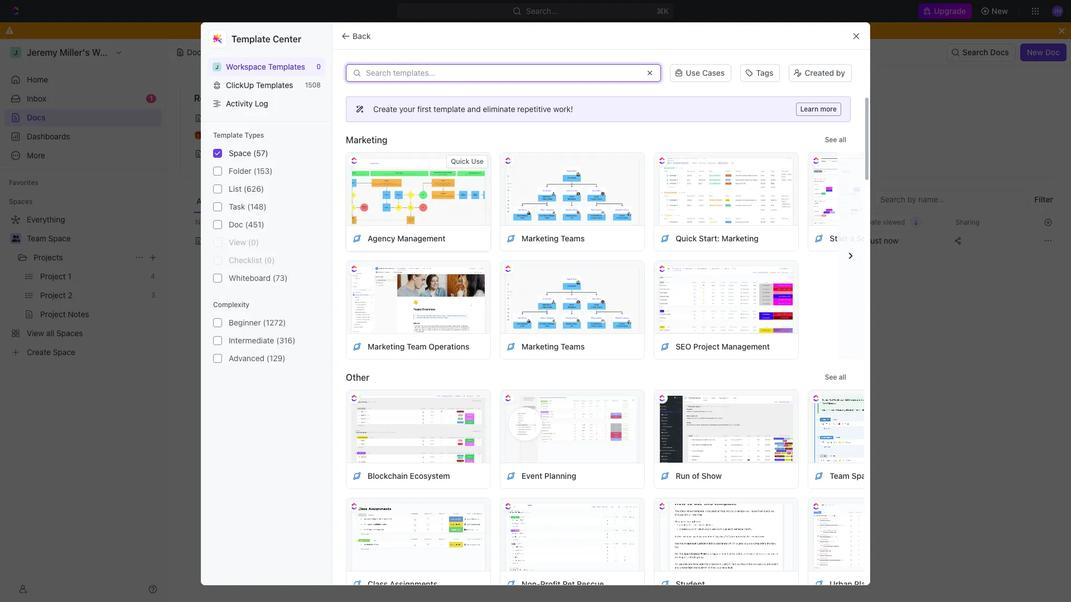 Task type: locate. For each thing, give the bounding box(es) containing it.
workspace templates
[[226, 62, 305, 71]]

1 horizontal spatial space
[[229, 149, 251, 158]]

favorites up the spaces
[[9, 179, 38, 187]]

0 horizontal spatial space
[[48, 234, 71, 243]]

0 vertical spatial created
[[805, 68, 835, 78]]

by up more
[[822, 93, 832, 103]]

1 vertical spatial all
[[840, 374, 847, 382]]

projects down team space link
[[33, 253, 63, 262]]

1 horizontal spatial now
[[885, 236, 899, 246]]

1 vertical spatial see all
[[826, 374, 847, 382]]

clickup
[[226, 80, 254, 90]]

1 horizontal spatial use
[[686, 68, 701, 78]]

2 just from the left
[[867, 236, 882, 246]]

2 row from the top
[[180, 230, 1059, 252]]

workspace button
[[327, 191, 374, 213]]

use cases button
[[671, 64, 732, 82]]

0 horizontal spatial team
[[27, 234, 46, 243]]

team space inside sidebar 'navigation'
[[27, 234, 71, 243]]

date updated
[[778, 218, 821, 226]]

0 vertical spatial marketing teams
[[522, 234, 585, 243]]

2 vertical spatial team
[[830, 472, 850, 481]]

2 now from the left
[[885, 236, 899, 246]]

cases
[[703, 68, 725, 78]]

just down "date updated" button
[[778, 236, 793, 246]]

notes inside button
[[235, 236, 257, 246]]

clickup templates
[[226, 80, 293, 90]]

fall favorites •
[[210, 131, 262, 141]]

date left updated
[[778, 218, 793, 226]]

1 horizontal spatial tags
[[757, 68, 774, 78]]

and
[[468, 104, 481, 114]]

1 vertical spatial tags
[[648, 218, 663, 226]]

0 horizontal spatial agency
[[368, 234, 396, 243]]

1
[[150, 94, 153, 103]]

0 horizontal spatial management
[[398, 234, 446, 243]]

row containing name
[[180, 213, 1059, 232]]

agency down assigned button
[[368, 234, 396, 243]]

see all button for other
[[821, 371, 851, 385]]

1 vertical spatial doc
[[229, 220, 243, 229]]

project inside project notes link
[[506, 113, 531, 123]]

1 horizontal spatial workspace
[[330, 197, 371, 206]]

notes down doc (451)
[[235, 236, 257, 246]]

row
[[180, 213, 1059, 232], [180, 230, 1059, 252]]

2 fall from the left
[[801, 131, 814, 141]]

untitled down 'activity'
[[210, 113, 238, 123]]

shared
[[258, 197, 284, 206]]

quick use
[[451, 157, 484, 166]]

1 vertical spatial management
[[722, 342, 771, 351]]

templates for workspace templates
[[268, 62, 305, 71]]

1 vertical spatial project
[[207, 236, 233, 246]]

untitled down fall favorites at the top right of page
[[801, 149, 830, 159]]

notes right eliminate
[[533, 113, 555, 123]]

0 vertical spatial see
[[826, 136, 838, 144]]

1508
[[305, 81, 321, 89]]

0 horizontal spatial use
[[472, 157, 484, 166]]

0 vertical spatial projects
[[548, 236, 577, 246]]

2 date from the left
[[867, 218, 882, 226]]

2 teams from the top
[[561, 342, 585, 351]]

table containing project notes
[[180, 213, 1059, 252]]

me
[[834, 93, 847, 103]]

0 horizontal spatial workspace
[[226, 62, 266, 71]]

non-
[[522, 580, 541, 589]]

docs down inbox
[[27, 113, 46, 122]]

project right seo
[[694, 342, 720, 351]]

1 horizontal spatial projects
[[548, 236, 577, 246]]

0 horizontal spatial (0)
[[248, 238, 259, 247]]

0 horizontal spatial new
[[992, 6, 1009, 16]]

0 vertical spatial workspace
[[226, 62, 266, 71]]

1 horizontal spatial team
[[407, 342, 427, 351]]

whiteboard (73)
[[229, 274, 288, 283]]

0 vertical spatial new
[[992, 6, 1009, 16]]

1 vertical spatial by
[[822, 93, 832, 103]]

2 horizontal spatial space
[[852, 472, 875, 481]]

now down "date updated" button
[[795, 236, 810, 246]]

project
[[506, 113, 531, 123], [207, 236, 233, 246], [694, 342, 720, 351]]

0 vertical spatial templates
[[268, 62, 305, 71]]

planning
[[545, 472, 577, 481], [855, 580, 887, 589]]

0 horizontal spatial projects
[[33, 253, 63, 262]]

untitled down created by me
[[801, 113, 830, 123]]

1 horizontal spatial date
[[867, 218, 882, 226]]

0 vertical spatial all
[[840, 136, 847, 144]]

created inside button
[[805, 68, 835, 78]]

1 horizontal spatial just
[[867, 236, 882, 246]]

viewed
[[884, 218, 906, 226]]

0 horizontal spatial project notes
[[207, 236, 257, 246]]

templates up activity log button
[[256, 80, 293, 90]]

just right a
[[867, 236, 882, 246]]

quick use button
[[447, 155, 489, 169]]

by up me
[[837, 68, 846, 78]]

1 horizontal spatial notes
[[533, 113, 555, 123]]

0 vertical spatial use
[[686, 68, 701, 78]]

docs inside "link"
[[27, 113, 46, 122]]

log
[[255, 99, 268, 108]]

date
[[778, 218, 793, 226], [867, 218, 882, 226]]

2 vertical spatial project
[[694, 342, 720, 351]]

use down and
[[472, 157, 484, 166]]

new right search docs
[[1028, 47, 1044, 57]]

0 horizontal spatial quick
[[451, 157, 470, 166]]

table
[[180, 213, 1059, 252]]

1 vertical spatial space
[[48, 234, 71, 243]]

team space
[[27, 234, 71, 243], [830, 472, 875, 481]]

Advanced (129) checkbox
[[213, 355, 222, 364]]

quick start: marketing
[[676, 234, 759, 243]]

new up search docs
[[992, 6, 1009, 16]]

see all
[[826, 136, 847, 144], [826, 374, 847, 382]]

1 horizontal spatial planning
[[855, 580, 887, 589]]

planning right urban
[[855, 580, 887, 589]]

tab list
[[194, 191, 461, 213]]

1 vertical spatial notes
[[235, 236, 257, 246]]

fall down learn
[[801, 131, 814, 141]]

1 vertical spatial team space
[[830, 472, 875, 481]]

1 horizontal spatial just now
[[867, 236, 899, 246]]

see all for other
[[826, 374, 847, 382]]

1 date from the left
[[778, 218, 793, 226]]

date updated button
[[771, 214, 827, 231]]

tags inside row
[[648, 218, 663, 226]]

0 horizontal spatial just
[[778, 236, 793, 246]]

1 horizontal spatial by
[[837, 68, 846, 78]]

cell inside row
[[180, 231, 193, 251]]

my
[[216, 197, 227, 206]]

None checkbox
[[213, 149, 222, 158], [213, 167, 222, 176], [213, 203, 222, 212], [213, 256, 222, 265], [213, 149, 222, 158], [213, 167, 222, 176], [213, 203, 222, 212], [213, 256, 222, 265]]

marketing
[[346, 135, 388, 145], [522, 234, 559, 243], [722, 234, 759, 243], [906, 234, 943, 243], [368, 342, 405, 351], [522, 342, 559, 351]]

workspace inside button
[[330, 197, 371, 206]]

project notes down doc (451)
[[207, 236, 257, 246]]

0 horizontal spatial just now
[[778, 236, 810, 246]]

shared button
[[255, 191, 287, 213]]

just now down 'date viewed'
[[867, 236, 899, 246]]

user group image
[[11, 236, 20, 242]]

to
[[465, 26, 473, 35]]

2 see all from the top
[[826, 374, 847, 382]]

template left types
[[213, 131, 243, 140]]

project down name
[[207, 236, 233, 246]]

see all for marketing
[[826, 136, 847, 144]]

fall right 🎁
[[210, 131, 222, 141]]

0 vertical spatial team
[[27, 234, 46, 243]]

workspace for workspace templates
[[226, 62, 266, 71]]

None checkbox
[[213, 185, 222, 194], [213, 221, 222, 229], [213, 238, 222, 247], [213, 274, 222, 283], [213, 185, 222, 194], [213, 221, 222, 229], [213, 238, 222, 247], [213, 274, 222, 283]]

1 just from the left
[[778, 236, 793, 246]]

1 vertical spatial project notes
[[207, 236, 257, 246]]

fall for fall favorites •
[[210, 131, 222, 141]]

hide
[[622, 26, 639, 35]]

0 vertical spatial team space
[[27, 234, 71, 243]]

notes
[[533, 113, 555, 123], [235, 236, 257, 246]]

tags inside button
[[757, 68, 774, 78]]

see for marketing
[[826, 136, 838, 144]]

0 vertical spatial tags
[[757, 68, 774, 78]]

1 vertical spatial team
[[407, 342, 427, 351]]

0 horizontal spatial by
[[822, 93, 832, 103]]

workspace up clickup
[[226, 62, 266, 71]]

1 vertical spatial (0)
[[264, 256, 275, 265]]

0 vertical spatial quick
[[451, 157, 470, 166]]

planning right event
[[545, 472, 577, 481]]

project inside project notes button
[[207, 236, 233, 246]]

1 row from the top
[[180, 213, 1059, 232]]

docs right search
[[991, 47, 1010, 57]]

2 marketing teams from the top
[[522, 342, 585, 351]]

1 horizontal spatial (0)
[[264, 256, 275, 265]]

created up created by me
[[805, 68, 835, 78]]

all
[[840, 136, 847, 144], [840, 374, 847, 382]]

template
[[232, 34, 271, 44], [213, 131, 243, 140]]

created for created by
[[805, 68, 835, 78]]

new for new doc
[[1028, 47, 1044, 57]]

0 horizontal spatial project
[[207, 236, 233, 246]]

project notes inside button
[[207, 236, 257, 246]]

1 vertical spatial quick
[[676, 234, 698, 243]]

2 see from the top
[[826, 374, 838, 382]]

blockchain
[[368, 472, 408, 481]]

quick inside quick use button
[[451, 157, 470, 166]]

fall inside fall favorites link
[[801, 131, 814, 141]]

by inside created by button
[[837, 68, 846, 78]]

1 horizontal spatial new
[[1028, 47, 1044, 57]]

1 horizontal spatial agency
[[945, 234, 973, 243]]

0 vertical spatial space
[[229, 149, 251, 158]]

created by me
[[786, 93, 847, 103]]

quick
[[451, 157, 470, 166], [676, 234, 698, 243]]

0 vertical spatial planning
[[545, 472, 577, 481]]

1 horizontal spatial project
[[506, 113, 531, 123]]

cell
[[180, 231, 193, 251]]

0 horizontal spatial tags
[[648, 218, 663, 226]]

new for new
[[992, 6, 1009, 16]]

project right and
[[506, 113, 531, 123]]

1 vertical spatial teams
[[561, 342, 585, 351]]

1 vertical spatial templates
[[256, 80, 293, 90]]

0 horizontal spatial fall
[[210, 131, 222, 141]]

profit
[[541, 580, 561, 589]]

templates down center
[[268, 62, 305, 71]]

templates
[[268, 62, 305, 71], [256, 80, 293, 90]]

(57)
[[254, 149, 268, 158]]

j
[[215, 63, 219, 70]]

0 horizontal spatial notes
[[235, 236, 257, 246]]

archived
[[425, 197, 458, 206]]

0 horizontal spatial planning
[[545, 472, 577, 481]]

favorites
[[490, 93, 529, 103], [224, 131, 257, 141], [816, 131, 848, 141], [9, 179, 38, 187]]

want
[[445, 26, 463, 35]]

quick left start:
[[676, 234, 698, 243]]

quick up archived
[[451, 157, 470, 166]]

(1272)
[[263, 318, 286, 328]]

whiteboard
[[229, 274, 271, 283]]

1 vertical spatial new
[[1028, 47, 1044, 57]]

agency management
[[368, 234, 446, 243]]

projects down location
[[548, 236, 577, 246]]

tags
[[757, 68, 774, 78], [648, 218, 663, 226]]

1 vertical spatial workspace
[[330, 197, 371, 206]]

2 all from the top
[[840, 374, 847, 382]]

0 horizontal spatial team space
[[27, 234, 71, 243]]

marketing teams for seo
[[522, 342, 585, 351]]

date inside button
[[778, 218, 793, 226]]

favorites down more
[[816, 131, 848, 141]]

tree
[[4, 211, 162, 362]]

1 see all button from the top
[[821, 133, 851, 147]]

0 vertical spatial project
[[506, 113, 531, 123]]

start:
[[700, 234, 720, 243]]

1 vertical spatial see all button
[[821, 371, 851, 385]]

project notes down search templates... 'text box'
[[506, 113, 555, 123]]

upgrade
[[935, 6, 967, 16]]

doc
[[1046, 47, 1061, 57], [229, 220, 243, 229]]

1 horizontal spatial fall
[[801, 131, 814, 141]]

activity log button
[[208, 94, 326, 113]]

class assignments
[[368, 580, 438, 589]]

quick for quick use
[[451, 157, 470, 166]]

favorites button
[[4, 176, 43, 190]]

template for template center
[[232, 34, 271, 44]]

0 vertical spatial notes
[[533, 113, 555, 123]]

assigned button
[[378, 191, 418, 213]]

now down date viewed button in the top right of the page
[[885, 236, 899, 246]]

0 vertical spatial doc
[[1046, 47, 1061, 57]]

pet
[[563, 580, 575, 589]]

space (57)
[[229, 149, 268, 158]]

just now down "date updated" button
[[778, 236, 810, 246]]

a
[[851, 234, 855, 243]]

blockchain ecosystem
[[368, 472, 450, 481]]

1 teams from the top
[[561, 234, 585, 243]]

(0) up (73)
[[264, 256, 275, 265]]

1 fall from the left
[[210, 131, 222, 141]]

2 horizontal spatial team
[[830, 472, 850, 481]]

1 vertical spatial projects
[[33, 253, 63, 262]]

docs down list at top
[[229, 197, 248, 206]]

just now
[[778, 236, 810, 246], [867, 236, 899, 246]]

1 vertical spatial template
[[213, 131, 243, 140]]

(316)
[[277, 336, 296, 346]]

(0) right view
[[248, 238, 259, 247]]

dashboards link
[[4, 128, 162, 146]]

(129)
[[267, 354, 286, 364]]

0 vertical spatial template
[[232, 34, 271, 44]]

0 vertical spatial (0)
[[248, 238, 259, 247]]

project notes button
[[194, 230, 523, 252]]

see all button
[[821, 133, 851, 147], [821, 371, 851, 385]]

workspace up project notes button
[[330, 197, 371, 206]]

1 marketing teams from the top
[[522, 234, 585, 243]]

1 vertical spatial planning
[[855, 580, 887, 589]]

activity log
[[226, 99, 268, 108]]

date inside button
[[867, 218, 882, 226]]

marketing teams
[[522, 234, 585, 243], [522, 342, 585, 351]]

1 see all from the top
[[826, 136, 847, 144]]

student
[[676, 580, 706, 589]]

1 vertical spatial marketing teams
[[522, 342, 585, 351]]

template up workspace templates
[[232, 34, 271, 44]]

use cases button
[[666, 63, 737, 83]]

1 vertical spatial see
[[826, 374, 838, 382]]

0 vertical spatial teams
[[561, 234, 585, 243]]

0 horizontal spatial now
[[795, 236, 810, 246]]

0 vertical spatial see all
[[826, 136, 847, 144]]

template center
[[232, 34, 302, 44]]

repetitive
[[518, 104, 552, 114]]

1 all from the top
[[840, 136, 847, 144]]

2 see all button from the top
[[821, 371, 851, 385]]

doc (451)
[[229, 220, 264, 229]]

my docs
[[216, 197, 248, 206]]

space inside sidebar 'navigation'
[[48, 234, 71, 243]]

docs link
[[4, 109, 162, 127]]

column header
[[180, 213, 193, 232]]

sidebar navigation
[[0, 39, 167, 603]]

1 horizontal spatial project notes
[[506, 113, 555, 123]]

date up social
[[867, 218, 882, 226]]

1 horizontal spatial doc
[[1046, 47, 1061, 57]]

1 agency from the left
[[368, 234, 396, 243]]

tree containing team space
[[4, 211, 162, 362]]

use left cases
[[686, 68, 701, 78]]

agency down sharing
[[945, 234, 973, 243]]

dashboards
[[27, 132, 70, 141]]

run of show
[[676, 472, 722, 481]]

marketing teams for quick
[[522, 234, 585, 243]]

created up learn
[[786, 93, 820, 103]]

date viewed
[[867, 218, 906, 226]]

1 see from the top
[[826, 136, 838, 144]]

1 horizontal spatial quick
[[676, 234, 698, 243]]

learn more link
[[797, 103, 842, 116]]

assignments
[[390, 580, 438, 589]]



Task type: describe. For each thing, give the bounding box(es) containing it.
beginner (1272)
[[229, 318, 286, 328]]

created by button
[[785, 63, 857, 83]]

see all button for marketing
[[821, 133, 851, 147]]

complexity
[[213, 301, 250, 309]]

Intermediate (316) checkbox
[[213, 337, 222, 346]]

🎁
[[194, 132, 203, 140]]

created by
[[805, 68, 846, 78]]

back
[[353, 31, 371, 40]]

1 now from the left
[[795, 236, 810, 246]]

teams for quick
[[561, 234, 585, 243]]

seo
[[676, 342, 692, 351]]

upgrade link
[[919, 3, 972, 19]]

back button
[[337, 27, 378, 45]]

0 vertical spatial project notes
[[506, 113, 555, 123]]

home link
[[4, 71, 162, 89]]

create your first template and eliminate repetitive work!
[[374, 104, 574, 114]]

projects link
[[33, 249, 131, 267]]

Search by name... text field
[[881, 192, 1022, 208]]

name
[[195, 218, 214, 226]]

notifications?
[[534, 26, 583, 35]]

date for date viewed
[[867, 218, 882, 226]]

1 horizontal spatial team space
[[830, 472, 875, 481]]

row containing project notes
[[180, 230, 1059, 252]]

favorites up the space (57)
[[224, 131, 257, 141]]

media
[[881, 234, 904, 243]]

do you want to enable browser notifications? enable hide this
[[418, 26, 654, 35]]

•
[[259, 131, 262, 140]]

quick for quick start: marketing
[[676, 234, 698, 243]]

created for created by me
[[786, 93, 820, 103]]

use inside dropdown button
[[686, 68, 701, 78]]

2 just now from the left
[[867, 236, 899, 246]]

fall for fall favorites
[[801, 131, 814, 141]]

browser
[[502, 26, 532, 35]]

(0) for checklist (0)
[[264, 256, 275, 265]]

home
[[27, 75, 48, 84]]

2 horizontal spatial project
[[694, 342, 720, 351]]

activity
[[226, 99, 253, 108]]

teams for seo
[[561, 342, 585, 351]]

new doc button
[[1021, 44, 1068, 61]]

operations
[[429, 342, 470, 351]]

date for date updated
[[778, 218, 793, 226]]

eliminate
[[483, 104, 516, 114]]

tags button
[[737, 63, 785, 83]]

of
[[693, 472, 700, 481]]

all button
[[194, 191, 209, 213]]

1 vertical spatial use
[[472, 157, 484, 166]]

0 vertical spatial management
[[398, 234, 446, 243]]

template for template types
[[213, 131, 243, 140]]

Beginner (1272) checkbox
[[213, 319, 222, 328]]

assigned
[[381, 197, 415, 206]]

folder
[[229, 166, 252, 176]]

do
[[418, 26, 428, 35]]

favorites up eliminate
[[490, 93, 529, 103]]

team space link
[[27, 230, 160, 248]]

1 just now from the left
[[778, 236, 810, 246]]

⌘k
[[658, 6, 670, 16]]

(153)
[[254, 166, 273, 176]]

run
[[676, 472, 691, 481]]

learn more
[[801, 105, 837, 113]]

work!
[[554, 104, 574, 114]]

team inside team space link
[[27, 234, 46, 243]]

recent
[[194, 93, 224, 103]]

enable
[[591, 26, 616, 35]]

list
[[229, 184, 242, 194]]

intermediate
[[229, 336, 274, 346]]

template types
[[213, 131, 264, 140]]

favorites inside button
[[9, 179, 38, 187]]

tags button
[[741, 64, 781, 82]]

task (148)
[[229, 202, 267, 212]]

1 horizontal spatial management
[[722, 342, 771, 351]]

untitled down fall favorites •
[[210, 149, 238, 159]]

tab list containing all
[[194, 191, 461, 213]]

center
[[273, 34, 302, 44]]

my docs button
[[213, 191, 251, 213]]

advanced
[[229, 354, 265, 364]]

workspace for workspace
[[330, 197, 371, 206]]

ecosystem
[[410, 472, 450, 481]]

tree inside sidebar 'navigation'
[[4, 211, 162, 362]]

by for created by
[[837, 68, 846, 78]]

new button
[[977, 2, 1016, 20]]

start
[[830, 234, 849, 243]]

doc inside new doc button
[[1046, 47, 1061, 57]]

seo project management
[[676, 342, 771, 351]]

create
[[374, 104, 398, 114]]

rescue
[[577, 580, 604, 589]]

learn
[[801, 105, 819, 113]]

jeremy miller's workspace, , element
[[213, 62, 222, 71]]

archived button
[[423, 191, 461, 213]]

projects inside sidebar 'navigation'
[[33, 253, 63, 262]]

location
[[537, 218, 564, 226]]

other
[[346, 373, 370, 383]]

(626)
[[244, 184, 264, 194]]

Search templates... text field
[[366, 69, 639, 78]]

you
[[430, 26, 443, 35]]

this
[[641, 26, 654, 35]]

event planning
[[522, 472, 577, 481]]

fall favorites
[[801, 131, 848, 141]]

new doc
[[1028, 47, 1061, 57]]

more
[[821, 105, 837, 113]]

checklist
[[229, 256, 262, 265]]

advanced (129)
[[229, 354, 286, 364]]

view (0)
[[229, 238, 259, 247]]

0 horizontal spatial doc
[[229, 220, 243, 229]]

planning for urban planning
[[855, 580, 887, 589]]

your
[[400, 104, 416, 114]]

all for marketing
[[840, 136, 847, 144]]

planning for event planning
[[545, 472, 577, 481]]

task
[[229, 202, 245, 212]]

2 agency from the left
[[945, 234, 973, 243]]

search
[[963, 47, 989, 57]]

see for other
[[826, 374, 838, 382]]

docs up recent
[[187, 47, 205, 57]]

enable
[[475, 26, 500, 35]]

urban
[[830, 580, 853, 589]]

search docs
[[963, 47, 1010, 57]]

show
[[702, 472, 722, 481]]

(148)
[[247, 202, 267, 212]]

by for created by me
[[822, 93, 832, 103]]

all for other
[[840, 374, 847, 382]]

templates for clickup templates
[[256, 80, 293, 90]]

2 vertical spatial space
[[852, 472, 875, 481]]

(0) for view (0)
[[248, 238, 259, 247]]



Task type: vqa. For each thing, say whether or not it's contained in the screenshot.


